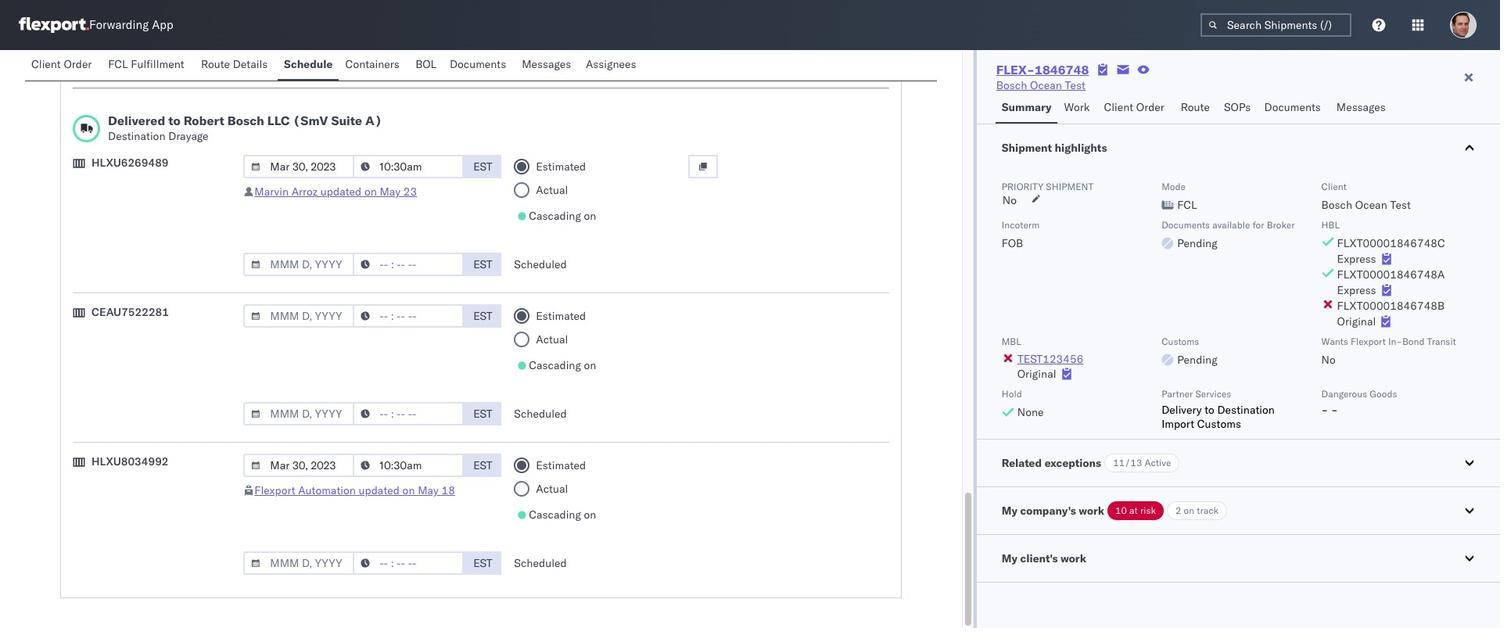 Task type: describe. For each thing, give the bounding box(es) containing it.
0 horizontal spatial original
[[1017, 367, 1056, 381]]

client for the bottom client order button
[[1104, 100, 1134, 114]]

2 - from the left
[[1331, 403, 1338, 417]]

1846748
[[1035, 62, 1089, 77]]

my for my company's work
[[1002, 504, 1018, 518]]

priority
[[1002, 181, 1044, 192]]

flxt00001846748b
[[1337, 299, 1445, 313]]

in-
[[1388, 336, 1402, 347]]

my company's work
[[1002, 504, 1104, 518]]

assignees
[[586, 57, 636, 71]]

assignees button
[[579, 50, 645, 81]]

scheduled for ceau7522281
[[514, 407, 567, 421]]

marvin arroz updated on may 23 button
[[254, 185, 417, 199]]

partner services delivery to destination import customs
[[1162, 388, 1275, 431]]

2 estimated from the top
[[536, 309, 586, 323]]

estimated for flexport automation updated on may 18
[[536, 458, 586, 472]]

highlights
[[1055, 141, 1107, 155]]

0 horizontal spatial order
[[64, 57, 92, 71]]

client order for the bottom client order button
[[1104, 100, 1165, 114]]

risk
[[1140, 504, 1156, 516]]

suite
[[331, 113, 362, 128]]

est for 1st mmm d, yyyy text field from the bottom
[[473, 458, 492, 472]]

1 vertical spatial flexport
[[254, 483, 295, 497]]

work for my client's work
[[1061, 551, 1086, 566]]

bosch inside client bosch ocean test incoterm fob
[[1322, 198, 1352, 212]]

ocean inside client bosch ocean test incoterm fob
[[1355, 198, 1387, 212]]

2 on track
[[1176, 504, 1219, 516]]

forwarding app link
[[19, 17, 173, 33]]

pending for documents available for broker
[[1177, 236, 1218, 250]]

express for flxt00001846748a
[[1337, 283, 1376, 297]]

shipment highlights
[[1002, 141, 1107, 155]]

containers button
[[339, 50, 409, 81]]

0 horizontal spatial no
[[1003, 193, 1017, 207]]

details
[[233, 57, 268, 71]]

transit
[[1427, 336, 1456, 347]]

work
[[1064, 100, 1090, 114]]

estimated for marvin arroz updated on may 23
[[536, 160, 586, 174]]

10
[[1115, 504, 1127, 516]]

company's
[[1020, 504, 1076, 518]]

est for 3rd mmm d, yyyy text field from the top of the page
[[473, 257, 492, 271]]

actual for marvin arroz updated on may 23
[[536, 183, 568, 197]]

robert
[[184, 113, 224, 128]]

forwarding app
[[89, 18, 173, 32]]

broker
[[1267, 219, 1295, 231]]

flex-1846748
[[996, 62, 1089, 77]]

destination inside partner services delivery to destination import customs
[[1217, 403, 1275, 417]]

flexport inside the wants flexport in-bond transit no
[[1351, 336, 1386, 347]]

llc
[[267, 113, 290, 128]]

test inside client bosch ocean test incoterm fob
[[1390, 198, 1411, 212]]

express for flxt00001846748c
[[1337, 252, 1376, 266]]

-- : -- -- text field for first mmm d, yyyy text field from the top
[[353, 48, 464, 71]]

ceau7522281
[[92, 305, 169, 319]]

to inside partner services delivery to destination import customs
[[1205, 403, 1215, 417]]

for
[[1253, 219, 1264, 231]]

1 -- : -- -- text field from the top
[[353, 304, 464, 328]]

no inside the wants flexport in-bond transit no
[[1322, 353, 1336, 367]]

bol button
[[409, 50, 443, 81]]

1 vertical spatial order
[[1136, 100, 1165, 114]]

-- : -- -- text field for 1st mmm d, yyyy text field from the bottom
[[353, 454, 464, 477]]

import
[[1162, 417, 1194, 431]]

app
[[152, 18, 173, 32]]

documents available for broker
[[1162, 219, 1295, 231]]

test123456 button
[[1017, 352, 1084, 366]]

summary
[[1002, 100, 1052, 114]]

mode
[[1162, 181, 1186, 192]]

bond
[[1402, 336, 1425, 347]]

bosch ocean test
[[996, 78, 1086, 92]]

to inside delivered to robert bosch llc (smv suite a) destination drayage
[[168, 113, 180, 128]]

arroz
[[291, 185, 318, 199]]

pst
[[473, 52, 492, 66]]

11/13 active
[[1113, 457, 1171, 469]]

1 horizontal spatial bosch
[[996, 78, 1027, 92]]

sops
[[1224, 100, 1251, 114]]

my client's work button
[[977, 535, 1500, 582]]

route details
[[201, 57, 268, 71]]

dangerous
[[1322, 388, 1367, 400]]

documents for bottommost 'documents' button
[[1264, 100, 1321, 114]]

23
[[403, 185, 417, 199]]

cascading on for flexport automation updated on may 18
[[529, 508, 596, 522]]

customs inside partner services delivery to destination import customs
[[1197, 417, 1241, 431]]

messages for topmost messages button
[[522, 57, 571, 71]]

shipment
[[1046, 181, 1094, 192]]

2
[[1176, 504, 1181, 516]]

priority shipment
[[1002, 181, 1094, 192]]

flxt00001846748a
[[1337, 267, 1445, 282]]

route for route
[[1181, 100, 1210, 114]]

cascading for flexport automation updated on may 18
[[529, 508, 581, 522]]

forwarding
[[89, 18, 149, 32]]

automation
[[298, 483, 356, 497]]

(smv
[[293, 113, 328, 128]]

active
[[1145, 457, 1171, 469]]

2 mmm d, yyyy text field from the top
[[244, 155, 355, 178]]

hbl
[[1322, 219, 1340, 231]]

fcl fulfillment button
[[102, 50, 195, 81]]

may for 18
[[418, 483, 439, 497]]

fcl for fcl fulfillment
[[108, 57, 128, 71]]

0 vertical spatial client order button
[[25, 50, 102, 81]]

dangerous goods - -
[[1322, 388, 1397, 417]]

test123456
[[1018, 352, 1084, 366]]

work for my company's work
[[1079, 504, 1104, 518]]

documents for leftmost 'documents' button
[[450, 57, 506, 71]]

2 actual from the top
[[536, 332, 568, 346]]

partner
[[1162, 388, 1193, 400]]

est for mmm d, yyyy text box for hlxu8034992
[[473, 556, 492, 570]]

18
[[442, 483, 455, 497]]

schedule button
[[278, 50, 339, 81]]

at
[[1129, 504, 1138, 516]]



Task type: vqa. For each thing, say whether or not it's contained in the screenshot.


Task type: locate. For each thing, give the bounding box(es) containing it.
1 horizontal spatial -
[[1331, 403, 1338, 417]]

0 vertical spatial route
[[201, 57, 230, 71]]

sops button
[[1218, 93, 1258, 124]]

documents right bol button
[[450, 57, 506, 71]]

1 mmm d, yyyy text field from the top
[[244, 304, 355, 328]]

0 vertical spatial customs
[[1162, 336, 1199, 347]]

route left details on the left top of page
[[201, 57, 230, 71]]

documents button right sops
[[1258, 93, 1330, 124]]

1 cascading from the top
[[529, 209, 581, 223]]

-
[[1322, 403, 1328, 417], [1331, 403, 1338, 417]]

0 vertical spatial pending
[[1177, 236, 1218, 250]]

pending
[[1177, 236, 1218, 250], [1177, 353, 1218, 367]]

2 vertical spatial mmm d, yyyy text field
[[244, 551, 355, 575]]

bosch inside delivered to robert bosch llc (smv suite a) destination drayage
[[227, 113, 264, 128]]

-- : -- -- text field
[[353, 48, 464, 71], [353, 155, 464, 178], [353, 253, 464, 276], [353, 454, 464, 477], [353, 551, 464, 575]]

scheduled for hlxu6269489
[[514, 257, 567, 271]]

my inside 'button'
[[1002, 551, 1018, 566]]

1 horizontal spatial messages button
[[1330, 93, 1394, 124]]

0 vertical spatial express
[[1337, 252, 1376, 266]]

0 vertical spatial actual
[[536, 183, 568, 197]]

0 vertical spatial test
[[1065, 78, 1086, 92]]

mmm d, yyyy text field up (smv at top
[[244, 48, 355, 71]]

2 est from the top
[[473, 257, 492, 271]]

available
[[1213, 219, 1250, 231]]

documents right "sops" button
[[1264, 100, 1321, 114]]

0 horizontal spatial messages
[[522, 57, 571, 71]]

flexport left in-
[[1351, 336, 1386, 347]]

flexport. image
[[19, 17, 89, 33]]

fcl for fcl
[[1177, 198, 1197, 212]]

1 vertical spatial pending
[[1177, 353, 1218, 367]]

may
[[380, 185, 401, 199], [418, 483, 439, 497]]

destination inside delivered to robert bosch llc (smv suite a) destination drayage
[[108, 129, 165, 143]]

1 horizontal spatial flexport
[[1351, 336, 1386, 347]]

scheduled for hlxu8034992
[[514, 556, 567, 570]]

3 mmm d, yyyy text field from the top
[[244, 551, 355, 575]]

services
[[1195, 388, 1231, 400]]

work inside my client's work 'button'
[[1061, 551, 1086, 566]]

none
[[1017, 405, 1044, 419]]

wants flexport in-bond transit no
[[1322, 336, 1456, 367]]

1 vertical spatial updated
[[359, 483, 400, 497]]

a)
[[365, 113, 382, 128]]

3 -- : -- -- text field from the top
[[353, 253, 464, 276]]

original down test123456 button
[[1017, 367, 1056, 381]]

1 vertical spatial fcl
[[1177, 198, 1197, 212]]

5 -- : -- -- text field from the top
[[353, 551, 464, 575]]

customs down services
[[1197, 417, 1241, 431]]

MMM D, YYYY text field
[[244, 48, 355, 71], [244, 155, 355, 178], [244, 253, 355, 276], [244, 454, 355, 477]]

1 horizontal spatial ocean
[[1355, 198, 1387, 212]]

client inside client bosch ocean test incoterm fob
[[1322, 181, 1347, 192]]

messages button
[[516, 50, 579, 81], [1330, 93, 1394, 124]]

0 horizontal spatial messages button
[[516, 50, 579, 81]]

actual
[[536, 183, 568, 197], [536, 332, 568, 346], [536, 482, 568, 496]]

ocean down flex-1846748 link
[[1030, 78, 1062, 92]]

1 vertical spatial documents
[[1264, 100, 1321, 114]]

work right client's
[[1061, 551, 1086, 566]]

flxt00001846748c
[[1337, 236, 1445, 250]]

client order down "flexport." image
[[31, 57, 92, 71]]

1 vertical spatial client order button
[[1098, 93, 1175, 124]]

express up flxt00001846748a
[[1337, 252, 1376, 266]]

to down services
[[1205, 403, 1215, 417]]

2 horizontal spatial documents
[[1264, 100, 1321, 114]]

1 vertical spatial mmm d, yyyy text field
[[244, 402, 355, 425]]

shipment
[[1002, 141, 1052, 155]]

1 vertical spatial messages button
[[1330, 93, 1394, 124]]

1 vertical spatial may
[[418, 483, 439, 497]]

order
[[64, 57, 92, 71], [1136, 100, 1165, 114]]

express up flxt00001846748b
[[1337, 283, 1376, 297]]

11/13
[[1113, 457, 1142, 469]]

ocean
[[1030, 78, 1062, 92], [1355, 198, 1387, 212]]

0 vertical spatial flexport
[[1351, 336, 1386, 347]]

client
[[31, 57, 61, 71], [1104, 100, 1134, 114], [1322, 181, 1347, 192]]

order left route button
[[1136, 100, 1165, 114]]

0 vertical spatial original
[[1337, 314, 1376, 329]]

1 horizontal spatial messages
[[1337, 100, 1386, 114]]

flexport automation updated on may 18 button
[[254, 483, 455, 497]]

3 estimated from the top
[[536, 458, 586, 472]]

2 -- : -- -- text field from the top
[[353, 155, 464, 178]]

1 horizontal spatial no
[[1322, 353, 1336, 367]]

bosch
[[996, 78, 1027, 92], [227, 113, 264, 128], [1322, 198, 1352, 212]]

may left 18
[[418, 483, 439, 497]]

0 vertical spatial -- : -- -- text field
[[353, 304, 464, 328]]

route inside "button"
[[201, 57, 230, 71]]

related
[[1002, 456, 1042, 470]]

10 at risk
[[1115, 504, 1156, 516]]

shipment highlights button
[[977, 124, 1500, 171]]

0 vertical spatial client
[[31, 57, 61, 71]]

3 cascading from the top
[[529, 508, 581, 522]]

client order button right work
[[1098, 93, 1175, 124]]

flex-
[[996, 62, 1035, 77]]

2 vertical spatial documents
[[1162, 219, 1210, 231]]

test down 1846748
[[1065, 78, 1086, 92]]

4 scheduled from the top
[[514, 556, 567, 570]]

client for topmost client order button
[[31, 57, 61, 71]]

-- : -- -- text field
[[353, 304, 464, 328], [353, 402, 464, 425]]

0 horizontal spatial destination
[[108, 129, 165, 143]]

2 vertical spatial bosch
[[1322, 198, 1352, 212]]

1 estimated from the top
[[536, 160, 586, 174]]

0 vertical spatial cascading on
[[529, 209, 596, 223]]

bosch down the 'flex-'
[[996, 78, 1027, 92]]

0 vertical spatial bosch
[[996, 78, 1027, 92]]

1 cascading on from the top
[[529, 209, 596, 223]]

mmm d, yyyy text field down arroz
[[244, 253, 355, 276]]

route for route details
[[201, 57, 230, 71]]

2 pending from the top
[[1177, 353, 1218, 367]]

client order button down "flexport." image
[[25, 50, 102, 81]]

0 vertical spatial documents button
[[443, 50, 516, 81]]

scheduled
[[514, 52, 567, 66], [514, 257, 567, 271], [514, 407, 567, 421], [514, 556, 567, 570]]

work left 10
[[1079, 504, 1104, 518]]

-- : -- -- text field for mmm d, yyyy text box for hlxu8034992
[[353, 551, 464, 575]]

1 vertical spatial client order
[[1104, 100, 1165, 114]]

6 est from the top
[[473, 556, 492, 570]]

bosch ocean test link
[[996, 77, 1086, 93]]

work button
[[1058, 93, 1098, 124]]

fcl down forwarding
[[108, 57, 128, 71]]

0 vertical spatial documents
[[450, 57, 506, 71]]

documents for documents available for broker
[[1162, 219, 1210, 231]]

messages
[[522, 57, 571, 71], [1337, 100, 1386, 114]]

test up flxt00001846748c
[[1390, 198, 1411, 212]]

track
[[1197, 504, 1219, 516]]

1 vertical spatial estimated
[[536, 309, 586, 323]]

mmm d, yyyy text field up automation at the bottom left
[[244, 454, 355, 477]]

0 horizontal spatial flexport
[[254, 483, 295, 497]]

3 scheduled from the top
[[514, 407, 567, 421]]

1 - from the left
[[1322, 403, 1328, 417]]

goods
[[1370, 388, 1397, 400]]

1 vertical spatial destination
[[1217, 403, 1275, 417]]

cascading on for marvin arroz updated on may 23
[[529, 209, 596, 223]]

1 horizontal spatial route
[[1181, 100, 1210, 114]]

incoterm
[[1002, 219, 1040, 231]]

hold
[[1002, 388, 1022, 400]]

updated for arroz
[[321, 185, 362, 199]]

0 horizontal spatial -
[[1322, 403, 1328, 417]]

customs up the "partner"
[[1162, 336, 1199, 347]]

updated right automation at the bottom left
[[359, 483, 400, 497]]

delivery
[[1162, 403, 1202, 417]]

marvin arroz updated on may 23
[[254, 185, 417, 199]]

2 vertical spatial cascading
[[529, 508, 581, 522]]

to up drayage
[[168, 113, 180, 128]]

route inside button
[[1181, 100, 1210, 114]]

mbl
[[1002, 336, 1021, 347]]

1 vertical spatial customs
[[1197, 417, 1241, 431]]

0 horizontal spatial test
[[1065, 78, 1086, 92]]

hlxu6269489
[[92, 156, 169, 170]]

2 cascading from the top
[[529, 358, 581, 372]]

0 vertical spatial updated
[[321, 185, 362, 199]]

destination down services
[[1217, 403, 1275, 417]]

1 scheduled from the top
[[514, 52, 567, 66]]

route left sops
[[1181, 100, 1210, 114]]

0 vertical spatial cascading
[[529, 209, 581, 223]]

original up wants
[[1337, 314, 1376, 329]]

1 actual from the top
[[536, 183, 568, 197]]

client down "flexport." image
[[31, 57, 61, 71]]

ocean up flxt00001846748c
[[1355, 198, 1387, 212]]

2 express from the top
[[1337, 283, 1376, 297]]

summary button
[[995, 93, 1058, 124]]

-- : -- -- text field for 3rd mmm d, yyyy text field from the top of the page
[[353, 253, 464, 276]]

client order
[[31, 57, 92, 71], [1104, 100, 1165, 114]]

1 vertical spatial work
[[1061, 551, 1086, 566]]

0 vertical spatial ocean
[[1030, 78, 1062, 92]]

fob
[[1002, 236, 1023, 250]]

0 vertical spatial work
[[1079, 504, 1104, 518]]

route details button
[[195, 50, 278, 81]]

client's
[[1020, 551, 1058, 566]]

1 vertical spatial messages
[[1337, 100, 1386, 114]]

3 mmm d, yyyy text field from the top
[[244, 253, 355, 276]]

2 horizontal spatial bosch
[[1322, 198, 1352, 212]]

may for 23
[[380, 185, 401, 199]]

1 horizontal spatial client order
[[1104, 100, 1165, 114]]

flexport automation updated on may 18
[[254, 483, 455, 497]]

client order for topmost client order button
[[31, 57, 92, 71]]

1 horizontal spatial to
[[1205, 403, 1215, 417]]

marvin
[[254, 185, 289, 199]]

my left client's
[[1002, 551, 1018, 566]]

-- : -- -- text field for 3rd mmm d, yyyy text field from the bottom of the page
[[353, 155, 464, 178]]

documents button
[[443, 50, 516, 81], [1258, 93, 1330, 124]]

1 horizontal spatial order
[[1136, 100, 1165, 114]]

0 vertical spatial order
[[64, 57, 92, 71]]

bosch up hbl
[[1322, 198, 1352, 212]]

fcl inside button
[[108, 57, 128, 71]]

est
[[473, 160, 492, 174], [473, 257, 492, 271], [473, 309, 492, 323], [473, 407, 492, 421], [473, 458, 492, 472], [473, 556, 492, 570]]

2 cascading on from the top
[[529, 358, 596, 372]]

1 vertical spatial test
[[1390, 198, 1411, 212]]

mmm d, yyyy text field for ceau7522281
[[244, 402, 355, 425]]

1 horizontal spatial test
[[1390, 198, 1411, 212]]

1 horizontal spatial destination
[[1217, 403, 1275, 417]]

cascading on
[[529, 209, 596, 223], [529, 358, 596, 372], [529, 508, 596, 522]]

0 horizontal spatial to
[[168, 113, 180, 128]]

fcl down mode
[[1177, 198, 1197, 212]]

2 scheduled from the top
[[514, 257, 567, 271]]

my
[[1002, 504, 1018, 518], [1002, 551, 1018, 566]]

1 -- : -- -- text field from the top
[[353, 48, 464, 71]]

route button
[[1175, 93, 1218, 124]]

1 vertical spatial route
[[1181, 100, 1210, 114]]

destination down delivered
[[108, 129, 165, 143]]

mmm d, yyyy text field for hlxu8034992
[[244, 551, 355, 575]]

0 vertical spatial may
[[380, 185, 401, 199]]

1 vertical spatial no
[[1322, 353, 1336, 367]]

0 vertical spatial my
[[1002, 504, 1018, 518]]

0 vertical spatial messages
[[522, 57, 571, 71]]

updated right arroz
[[321, 185, 362, 199]]

0 horizontal spatial fcl
[[108, 57, 128, 71]]

may left 23
[[380, 185, 401, 199]]

messages for the right messages button
[[1337, 100, 1386, 114]]

client up hbl
[[1322, 181, 1347, 192]]

related exceptions
[[1002, 456, 1101, 470]]

ocean inside bosch ocean test link
[[1030, 78, 1062, 92]]

no down wants
[[1322, 353, 1336, 367]]

flex-1846748 link
[[996, 62, 1089, 77]]

1 vertical spatial ocean
[[1355, 198, 1387, 212]]

estimated
[[536, 160, 586, 174], [536, 309, 586, 323], [536, 458, 586, 472]]

fcl fulfillment
[[108, 57, 184, 71]]

updated
[[321, 185, 362, 199], [359, 483, 400, 497]]

work
[[1079, 504, 1104, 518], [1061, 551, 1086, 566]]

1 horizontal spatial documents
[[1162, 219, 1210, 231]]

my for my client's work
[[1002, 551, 1018, 566]]

1 vertical spatial actual
[[536, 332, 568, 346]]

1 horizontal spatial original
[[1337, 314, 1376, 329]]

3 est from the top
[[473, 309, 492, 323]]

4 est from the top
[[473, 407, 492, 421]]

1 mmm d, yyyy text field from the top
[[244, 48, 355, 71]]

3 cascading on from the top
[[529, 508, 596, 522]]

bosch left 'llc'
[[227, 113, 264, 128]]

1 vertical spatial original
[[1017, 367, 1056, 381]]

4 mmm d, yyyy text field from the top
[[244, 454, 355, 477]]

0 horizontal spatial client order button
[[25, 50, 102, 81]]

schedule
[[284, 57, 333, 71]]

cascading
[[529, 209, 581, 223], [529, 358, 581, 372], [529, 508, 581, 522]]

pending down documents available for broker
[[1177, 236, 1218, 250]]

my client's work
[[1002, 551, 1086, 566]]

1 vertical spatial to
[[1205, 403, 1215, 417]]

delivered
[[108, 113, 165, 128]]

2 -- : -- -- text field from the top
[[353, 402, 464, 425]]

1 pending from the top
[[1177, 236, 1218, 250]]

0 vertical spatial destination
[[108, 129, 165, 143]]

1 horizontal spatial documents button
[[1258, 93, 1330, 124]]

0 vertical spatial mmm d, yyyy text field
[[244, 304, 355, 328]]

updated for automation
[[359, 483, 400, 497]]

0 vertical spatial messages button
[[516, 50, 579, 81]]

0 vertical spatial to
[[168, 113, 180, 128]]

actual for flexport automation updated on may 18
[[536, 482, 568, 496]]

delivered to robert bosch llc (smv suite a) destination drayage
[[108, 113, 382, 143]]

4 -- : -- -- text field from the top
[[353, 454, 464, 477]]

1 vertical spatial my
[[1002, 551, 1018, 566]]

1 my from the top
[[1002, 504, 1018, 518]]

route
[[201, 57, 230, 71], [1181, 100, 1210, 114]]

1 horizontal spatial may
[[418, 483, 439, 497]]

pending up services
[[1177, 353, 1218, 367]]

2 horizontal spatial client
[[1322, 181, 1347, 192]]

fulfillment
[[131, 57, 184, 71]]

3 actual from the top
[[536, 482, 568, 496]]

0 horizontal spatial bosch
[[227, 113, 264, 128]]

est for 1st mmm d, yyyy text box from the top
[[473, 309, 492, 323]]

0 vertical spatial fcl
[[108, 57, 128, 71]]

1 horizontal spatial fcl
[[1177, 198, 1197, 212]]

documents down mode
[[1162, 219, 1210, 231]]

est for ceau7522281's mmm d, yyyy text box
[[473, 407, 492, 421]]

0 horizontal spatial may
[[380, 185, 401, 199]]

Search Shipments (/) text field
[[1201, 13, 1352, 37]]

0 horizontal spatial client order
[[31, 57, 92, 71]]

0 horizontal spatial documents button
[[443, 50, 516, 81]]

2 mmm d, yyyy text field from the top
[[244, 402, 355, 425]]

2 vertical spatial estimated
[[536, 458, 586, 472]]

1 est from the top
[[473, 160, 492, 174]]

hlxu8034992
[[92, 454, 169, 469]]

customs
[[1162, 336, 1199, 347], [1197, 417, 1241, 431]]

1 vertical spatial cascading on
[[529, 358, 596, 372]]

pending for customs
[[1177, 353, 1218, 367]]

test
[[1065, 78, 1086, 92], [1390, 198, 1411, 212]]

documents button right bol
[[443, 50, 516, 81]]

MMM D, YYYY text field
[[244, 304, 355, 328], [244, 402, 355, 425], [244, 551, 355, 575]]

1 vertical spatial cascading
[[529, 358, 581, 372]]

client right work button
[[1104, 100, 1134, 114]]

express
[[1337, 252, 1376, 266], [1337, 283, 1376, 297]]

no down priority at the right of page
[[1003, 193, 1017, 207]]

exceptions
[[1045, 456, 1101, 470]]

1 express from the top
[[1337, 252, 1376, 266]]

2 my from the top
[[1002, 551, 1018, 566]]

mmm d, yyyy text field up arroz
[[244, 155, 355, 178]]

cascading for marvin arroz updated on may 23
[[529, 209, 581, 223]]

est for 3rd mmm d, yyyy text field from the bottom of the page
[[473, 160, 492, 174]]

1 vertical spatial documents button
[[1258, 93, 1330, 124]]

flexport
[[1351, 336, 1386, 347], [254, 483, 295, 497]]

flexport left automation at the bottom left
[[254, 483, 295, 497]]

1 vertical spatial -- : -- -- text field
[[353, 402, 464, 425]]

0 horizontal spatial route
[[201, 57, 230, 71]]

0 vertical spatial estimated
[[536, 160, 586, 174]]

client order right work button
[[1104, 100, 1165, 114]]

5 est from the top
[[473, 458, 492, 472]]

my left 'company's'
[[1002, 504, 1018, 518]]

wants
[[1322, 336, 1348, 347]]

order down forwarding app link at left
[[64, 57, 92, 71]]

bol
[[415, 57, 437, 71]]

original
[[1337, 314, 1376, 329], [1017, 367, 1056, 381]]

2 vertical spatial cascading on
[[529, 508, 596, 522]]

drayage
[[168, 129, 209, 143]]

1 horizontal spatial client
[[1104, 100, 1134, 114]]



